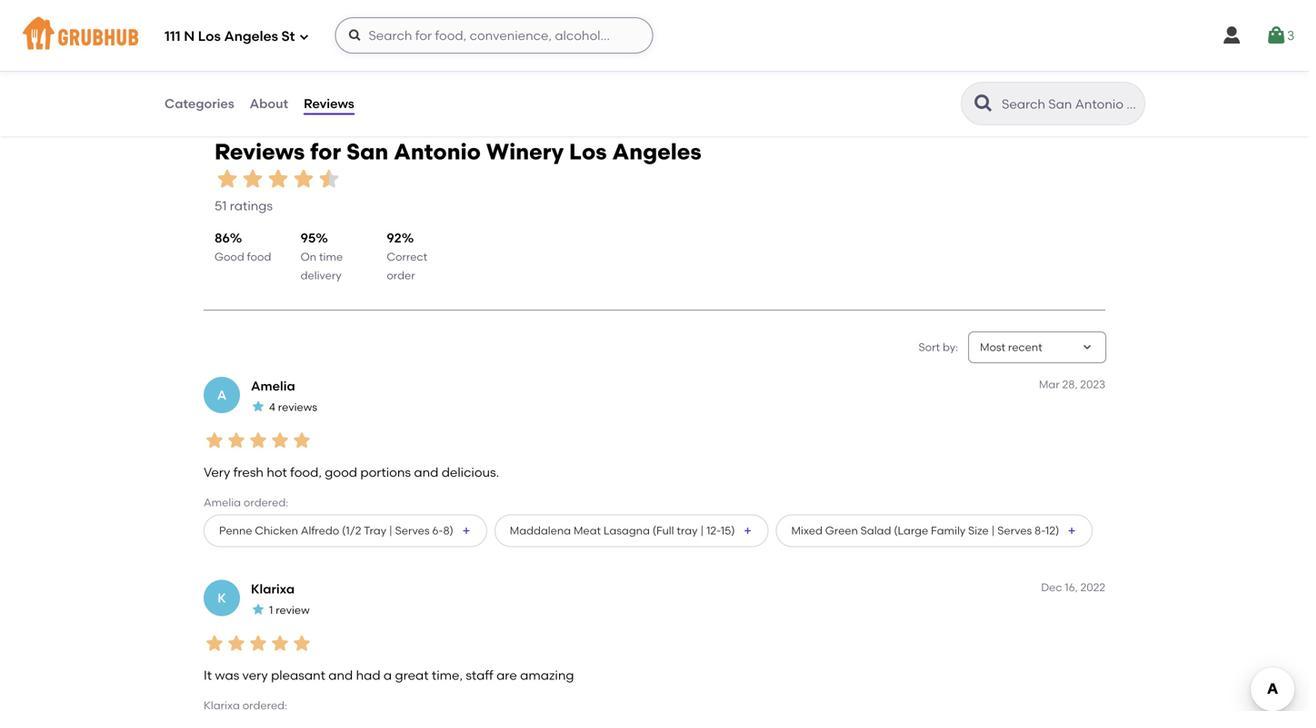 Task type: vqa. For each thing, say whether or not it's contained in the screenshot.
$$
no



Task type: locate. For each thing, give the bounding box(es) containing it.
mixed
[[791, 525, 823, 538]]

0 horizontal spatial |
[[389, 525, 393, 538]]

0 horizontal spatial order
[[387, 269, 415, 282]]

mixed green salad (large family size | serves 8-12)
[[791, 525, 1059, 538]]

12)
[[1046, 525, 1059, 538]]

plus icon image inside the "maddalena meat lasagna (full tray | 12-15)" button
[[742, 526, 753, 537]]

food,
[[290, 465, 322, 481]]

reviews up for
[[304, 96, 354, 111]]

penne chicken alfredo (1/2 tray | serves 6-8)
[[219, 525, 453, 538]]

2 plus icon image from the left
[[742, 526, 753, 537]]

order right your
[[582, 67, 611, 80]]

0 horizontal spatial los
[[198, 28, 221, 45]]

plus icon image inside "mixed green salad (large family size | serves 8-12)" button
[[1067, 526, 1078, 537]]

n
[[184, 28, 195, 45]]

serves left the 8-
[[998, 525, 1032, 538]]

reviews for san antonio winery los angeles
[[215, 139, 702, 165]]

green
[[825, 525, 858, 538]]

most
[[980, 341, 1006, 354]]

Search San Antonio Winery Los Angeles search field
[[1000, 95, 1139, 113]]

your
[[557, 67, 580, 80]]

111
[[165, 28, 181, 45]]

0 vertical spatial ratings
[[426, 3, 469, 18]]

92
[[387, 231, 402, 246]]

great
[[395, 668, 429, 684]]

6-
[[432, 525, 443, 538]]

1 horizontal spatial |
[[700, 525, 704, 538]]

0 horizontal spatial angeles
[[224, 28, 278, 45]]

tray
[[364, 525, 386, 538]]

3 | from the left
[[991, 525, 995, 538]]

very
[[242, 668, 268, 684]]

los right winery
[[569, 139, 607, 165]]

1 vertical spatial ratings
[[230, 198, 273, 214]]

16,
[[1065, 582, 1078, 595]]

| inside button
[[700, 525, 704, 538]]

1 vertical spatial order
[[387, 269, 415, 282]]

0 vertical spatial los
[[198, 28, 221, 45]]

8-
[[1035, 525, 1046, 538]]

92 correct order
[[387, 231, 427, 282]]

| for 12-
[[700, 525, 704, 538]]

penne
[[219, 525, 252, 538]]

angeles inside main navigation navigation
[[224, 28, 278, 45]]

1 vertical spatial and
[[328, 668, 353, 684]]

antonio
[[394, 139, 481, 165]]

1 serves from the left
[[395, 525, 430, 538]]

0 horizontal spatial serves
[[395, 525, 430, 538]]

1 vertical spatial los
[[569, 139, 607, 165]]

off
[[540, 67, 554, 80]]

2 | from the left
[[700, 525, 704, 538]]

(large
[[894, 525, 928, 538]]

plus icon image right 15)
[[742, 526, 753, 537]]

svg image left 3 button
[[1221, 25, 1243, 46]]

amelia up 4
[[251, 379, 295, 394]]

0 vertical spatial angeles
[[224, 28, 278, 45]]

proceed
[[1098, 591, 1150, 607]]

svg image
[[1221, 25, 1243, 46], [348, 28, 362, 43]]

2 serves from the left
[[998, 525, 1032, 538]]

1 vertical spatial reviews
[[215, 139, 305, 165]]

mixed green salad (large family size | serves 8-12) button
[[776, 515, 1093, 548]]

k
[[218, 591, 226, 607]]

ratings
[[426, 3, 469, 18], [230, 198, 273, 214]]

0 vertical spatial amelia
[[251, 379, 295, 394]]

by:
[[943, 341, 958, 354]]

1 review
[[269, 604, 310, 617]]

serves left 6-
[[395, 525, 430, 538]]

star icon image
[[215, 166, 240, 192], [240, 166, 265, 192], [265, 166, 291, 192], [291, 166, 316, 192], [316, 166, 342, 192], [316, 166, 342, 192], [251, 400, 265, 414], [204, 430, 225, 452], [225, 430, 247, 452], [247, 430, 269, 452], [269, 430, 291, 452], [291, 430, 313, 452], [251, 603, 265, 617], [204, 633, 225, 655], [225, 633, 247, 655], [247, 633, 269, 655], [269, 633, 291, 655], [291, 633, 313, 655]]

order down correct
[[387, 269, 415, 282]]

portions
[[360, 465, 411, 481]]

0 vertical spatial reviews
[[304, 96, 354, 111]]

Sort by: field
[[980, 340, 1043, 356]]

1 horizontal spatial ratings
[[426, 3, 469, 18]]

los right 'n'
[[198, 28, 221, 45]]

proceed to checkout button
[[1042, 583, 1286, 615]]

8)
[[443, 525, 453, 538]]

| right the tray at the bottom
[[389, 525, 393, 538]]

1 horizontal spatial plus icon image
[[742, 526, 753, 537]]

los inside main navigation navigation
[[198, 28, 221, 45]]

95 on time delivery
[[301, 231, 343, 282]]

penne chicken alfredo (1/2 tray | serves 6-8) button
[[204, 515, 487, 548]]

1 horizontal spatial amelia
[[251, 379, 295, 394]]

svg image
[[1266, 25, 1287, 46], [299, 31, 310, 42]]

2 horizontal spatial plus icon image
[[1067, 526, 1078, 537]]

plus icon image for maddalena meat lasagna (full tray | 12-15)
[[742, 526, 753, 537]]

and
[[414, 465, 439, 481], [328, 668, 353, 684]]

plus icon image for mixed green salad (large family size | serves 8-12)
[[1067, 526, 1078, 537]]

0 horizontal spatial amelia
[[204, 496, 241, 510]]

a
[[217, 388, 227, 403]]

15)
[[721, 525, 735, 538]]

ratings right 26
[[426, 3, 469, 18]]

st
[[281, 28, 295, 45]]

order
[[582, 67, 611, 80], [387, 269, 415, 282]]

dec 16, 2022
[[1041, 582, 1106, 595]]

3 plus icon image from the left
[[1067, 526, 1078, 537]]

0 horizontal spatial and
[[328, 668, 353, 684]]

salad
[[861, 525, 891, 538]]

25% off your order
[[515, 67, 611, 80]]

review
[[276, 604, 310, 617]]

reviews
[[304, 96, 354, 111], [215, 139, 305, 165]]

| inside "button"
[[389, 525, 393, 538]]

51 ratings
[[215, 198, 273, 214]]

winery
[[486, 139, 564, 165]]

1 horizontal spatial and
[[414, 465, 439, 481]]

1 horizontal spatial angeles
[[612, 139, 702, 165]]

and right portions
[[414, 465, 439, 481]]

1 vertical spatial amelia
[[204, 496, 241, 510]]

time
[[319, 251, 343, 264]]

| right 'size'
[[991, 525, 995, 538]]

reviews inside 'button'
[[304, 96, 354, 111]]

3
[[1287, 28, 1295, 43]]

0 vertical spatial order
[[582, 67, 611, 80]]

ordered:
[[244, 496, 288, 510]]

ratings for 26 ratings
[[426, 3, 469, 18]]

2 horizontal spatial |
[[991, 525, 995, 538]]

0 horizontal spatial svg image
[[299, 31, 310, 42]]

1 | from the left
[[389, 525, 393, 538]]

and left had
[[328, 668, 353, 684]]

|
[[389, 525, 393, 538], [700, 525, 704, 538], [991, 525, 995, 538]]

plus icon image
[[461, 526, 472, 537], [742, 526, 753, 537], [1067, 526, 1078, 537]]

amelia
[[251, 379, 295, 394], [204, 496, 241, 510]]

maddalena meat lasagna (full tray | 12-15)
[[510, 525, 735, 538]]

51
[[215, 198, 227, 214]]

recent
[[1008, 341, 1043, 354]]

0 horizontal spatial plus icon image
[[461, 526, 472, 537]]

plus icon image right 12)
[[1067, 526, 1078, 537]]

reviews button
[[303, 71, 355, 136]]

1
[[269, 604, 273, 617]]

fresh
[[233, 465, 264, 481]]

about button
[[249, 71, 289, 136]]

0 horizontal spatial ratings
[[230, 198, 273, 214]]

| left 12-
[[700, 525, 704, 538]]

correct
[[387, 251, 427, 264]]

ratings for 51 ratings
[[230, 198, 273, 214]]

amelia down "very"
[[204, 496, 241, 510]]

1 horizontal spatial serves
[[998, 525, 1032, 538]]

1 plus icon image from the left
[[461, 526, 472, 537]]

0 horizontal spatial svg image
[[348, 28, 362, 43]]

reviews for reviews for san antonio winery los angeles
[[215, 139, 305, 165]]

plus icon image right 8)
[[461, 526, 472, 537]]

ratings right 51
[[230, 198, 273, 214]]

reviews down "about" button
[[215, 139, 305, 165]]

26 ratings
[[409, 3, 469, 18]]

plus icon image inside penne chicken alfredo (1/2 tray | serves 6-8) "button"
[[461, 526, 472, 537]]

svg image right st
[[348, 28, 362, 43]]

1 horizontal spatial svg image
[[1266, 25, 1287, 46]]

mar
[[1039, 378, 1060, 392]]



Task type: describe. For each thing, give the bounding box(es) containing it.
food
[[247, 251, 271, 264]]

serves inside "button"
[[395, 525, 430, 538]]

main navigation navigation
[[0, 0, 1309, 71]]

a
[[384, 668, 392, 684]]

klarixa
[[251, 582, 295, 598]]

most recent
[[980, 341, 1043, 354]]

san
[[346, 139, 388, 165]]

dec
[[1041, 582, 1062, 595]]

amelia for amelia
[[251, 379, 295, 394]]

order inside 92 correct order
[[387, 269, 415, 282]]

svg image inside 3 button
[[1266, 25, 1287, 46]]

it was very pleasant and had a great time, staff are amazing
[[204, 668, 574, 684]]

time,
[[432, 668, 463, 684]]

to
[[1153, 591, 1166, 607]]

0 vertical spatial and
[[414, 465, 439, 481]]

for
[[310, 139, 341, 165]]

about
[[250, 96, 288, 111]]

28,
[[1062, 378, 1078, 392]]

was
[[215, 668, 239, 684]]

pleasant
[[271, 668, 325, 684]]

on
[[301, 251, 317, 264]]

| inside button
[[991, 525, 995, 538]]

chicken
[[255, 525, 298, 538]]

1 vertical spatial angeles
[[612, 139, 702, 165]]

good
[[325, 465, 357, 481]]

1 horizontal spatial los
[[569, 139, 607, 165]]

it
[[204, 668, 212, 684]]

categories button
[[164, 71, 235, 136]]

family
[[931, 525, 966, 538]]

meat
[[574, 525, 601, 538]]

serves inside button
[[998, 525, 1032, 538]]

alfredo
[[301, 525, 339, 538]]

caret down icon image
[[1080, 341, 1095, 355]]

size
[[968, 525, 989, 538]]

86 good food
[[215, 231, 271, 264]]

very fresh hot food, good portions and delicious.
[[204, 465, 499, 481]]

95
[[301, 231, 316, 246]]

111 n los angeles st
[[165, 28, 295, 45]]

3 button
[[1266, 19, 1295, 52]]

mar 28, 2023
[[1039, 378, 1106, 392]]

staff
[[466, 668, 493, 684]]

4 reviews
[[269, 401, 317, 414]]

checkout
[[1169, 591, 1230, 607]]

reviews for reviews
[[304, 96, 354, 111]]

sort by:
[[919, 341, 958, 354]]

(full
[[653, 525, 674, 538]]

categories
[[165, 96, 234, 111]]

lasagna
[[604, 525, 650, 538]]

1 horizontal spatial svg image
[[1221, 25, 1243, 46]]

very
[[204, 465, 230, 481]]

12-
[[707, 525, 721, 538]]

hot
[[267, 465, 287, 481]]

86
[[215, 231, 230, 246]]

proceed to checkout
[[1098, 591, 1230, 607]]

delivery
[[301, 269, 342, 282]]

reviews
[[278, 401, 317, 414]]

plus icon image for penne chicken alfredo (1/2 tray | serves 6-8)
[[461, 526, 472, 537]]

| for serves
[[389, 525, 393, 538]]

25%
[[515, 67, 537, 80]]

good
[[215, 251, 244, 264]]

maddalena
[[510, 525, 571, 538]]

tray
[[677, 525, 698, 538]]

search icon image
[[973, 93, 995, 115]]

26
[[409, 3, 423, 18]]

2023
[[1080, 378, 1106, 392]]

delicious.
[[442, 465, 499, 481]]

amelia for amelia ordered:
[[204, 496, 241, 510]]

amazing
[[520, 668, 574, 684]]

(1/2
[[342, 525, 361, 538]]

Search for food, convenience, alcohol... search field
[[335, 17, 653, 54]]

sort
[[919, 341, 940, 354]]

are
[[497, 668, 517, 684]]

had
[[356, 668, 381, 684]]

2022
[[1081, 582, 1106, 595]]

1 horizontal spatial order
[[582, 67, 611, 80]]

amelia ordered:
[[204, 496, 288, 510]]



